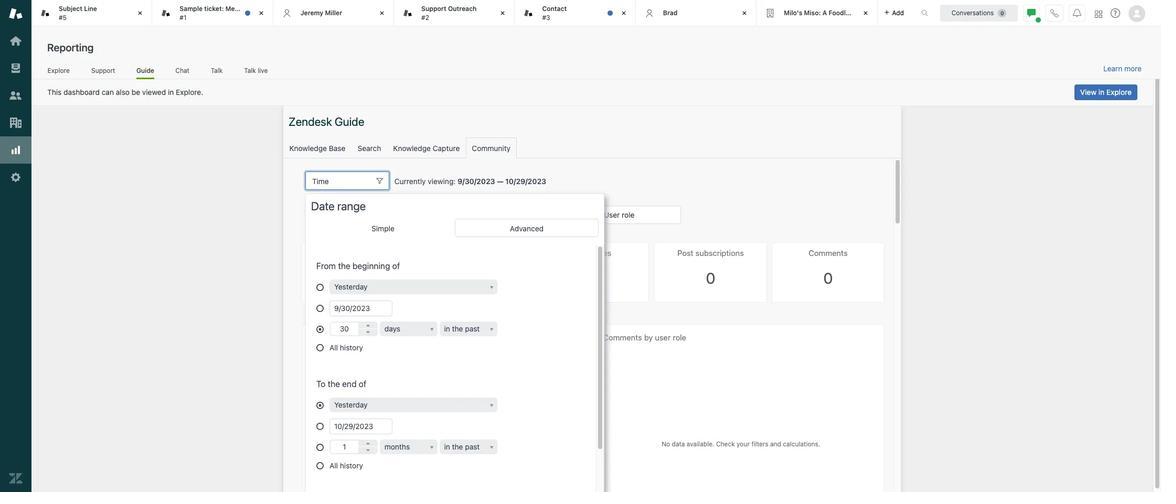 Task type: locate. For each thing, give the bounding box(es) containing it.
0 horizontal spatial support
[[91, 66, 115, 74]]

2 close image from the left
[[619, 8, 629, 18]]

more
[[1125, 64, 1142, 73]]

explore down learn more link
[[1107, 88, 1132, 97]]

close image
[[135, 8, 146, 18], [256, 8, 266, 18], [498, 8, 508, 18], [740, 8, 750, 18], [861, 8, 871, 18]]

in inside button
[[1099, 88, 1105, 97]]

subsidiary
[[855, 9, 888, 17]]

button displays agent's chat status as online. image
[[1028, 9, 1036, 17]]

talk left live
[[244, 66, 256, 74]]

contact #3
[[542, 5, 567, 21]]

explore inside explore link
[[48, 66, 70, 74]]

in right viewed
[[168, 88, 174, 97]]

milo's miso: a foodlez subsidiary tab
[[757, 0, 888, 26]]

close image inside brad tab
[[740, 8, 750, 18]]

1 horizontal spatial explore
[[1107, 88, 1132, 97]]

0 vertical spatial explore
[[48, 66, 70, 74]]

1 horizontal spatial close image
[[619, 8, 629, 18]]

support for support
[[91, 66, 115, 74]]

foodlez
[[829, 9, 853, 17]]

0 horizontal spatial talk
[[211, 66, 223, 74]]

in
[[168, 88, 174, 97], [1099, 88, 1105, 97]]

main element
[[0, 0, 31, 492]]

close image left #2
[[377, 8, 387, 18]]

views image
[[9, 61, 23, 75]]

support for support outreach #2
[[422, 5, 447, 13]]

1 close image from the left
[[377, 8, 387, 18]]

this dashboard can also be viewed in explore.
[[47, 88, 203, 97]]

reporting
[[47, 41, 94, 54]]

4 close image from the left
[[740, 8, 750, 18]]

0 horizontal spatial in
[[168, 88, 174, 97]]

0 horizontal spatial explore
[[48, 66, 70, 74]]

outreach
[[448, 5, 477, 13]]

1 horizontal spatial support
[[422, 5, 447, 13]]

explore inside view in explore button
[[1107, 88, 1132, 97]]

be
[[132, 88, 140, 97]]

close image right the
[[256, 8, 266, 18]]

support up #2
[[422, 5, 447, 13]]

jeremy miller tab
[[273, 0, 394, 26]]

support
[[422, 5, 447, 13], [91, 66, 115, 74]]

viewed
[[142, 88, 166, 97]]

close image inside tab
[[619, 8, 629, 18]]

support up the can
[[91, 66, 115, 74]]

1 talk from the left
[[211, 66, 223, 74]]

tabs tab list
[[31, 0, 911, 26]]

explore up this
[[48, 66, 70, 74]]

talk right chat
[[211, 66, 223, 74]]

close image left #1
[[135, 8, 146, 18]]

0 vertical spatial support
[[422, 5, 447, 13]]

explore link
[[47, 66, 70, 78]]

tab containing contact
[[515, 0, 636, 26]]

1 vertical spatial support
[[91, 66, 115, 74]]

get started image
[[9, 34, 23, 48]]

close image inside milo's miso: a foodlez subsidiary tab
[[861, 8, 871, 18]]

2 talk from the left
[[244, 66, 256, 74]]

zendesk support image
[[9, 7, 23, 20]]

conversations
[[952, 9, 994, 17]]

2 in from the left
[[1099, 88, 1105, 97]]

close image right foodlez
[[861, 8, 871, 18]]

close image inside jeremy miller tab
[[377, 8, 387, 18]]

line
[[84, 5, 97, 13]]

notifications image
[[1073, 9, 1082, 17]]

close image left milo's
[[740, 8, 750, 18]]

talk live
[[244, 66, 268, 74]]

5 close image from the left
[[861, 8, 871, 18]]

admin image
[[9, 171, 23, 184]]

3 tab from the left
[[394, 0, 515, 26]]

talk
[[211, 66, 223, 74], [244, 66, 256, 74]]

close image left brad
[[619, 8, 629, 18]]

#1
[[180, 13, 187, 21]]

talk link
[[211, 66, 223, 78]]

jeremy miller
[[301, 9, 342, 17]]

a
[[823, 9, 827, 17]]

close image
[[377, 8, 387, 18], [619, 8, 629, 18]]

1 horizontal spatial talk
[[244, 66, 256, 74]]

1 vertical spatial explore
[[1107, 88, 1132, 97]]

1 tab from the left
[[31, 0, 152, 26]]

miso:
[[804, 9, 821, 17]]

1 horizontal spatial in
[[1099, 88, 1105, 97]]

tab
[[31, 0, 152, 26], [152, 0, 273, 26], [394, 0, 515, 26], [515, 0, 636, 26]]

close image right outreach
[[498, 8, 508, 18]]

support link
[[91, 66, 116, 78]]

subject
[[59, 5, 82, 13]]

in right view
[[1099, 88, 1105, 97]]

2 tab from the left
[[152, 0, 273, 26]]

learn more link
[[1104, 64, 1142, 73]]

add
[[893, 9, 904, 17]]

the
[[243, 5, 253, 13]]

support inside support outreach #2
[[422, 5, 447, 13]]

explore
[[48, 66, 70, 74], [1107, 88, 1132, 97]]

4 tab from the left
[[515, 0, 636, 26]]

zendesk products image
[[1095, 10, 1103, 18]]

0 horizontal spatial close image
[[377, 8, 387, 18]]

brad tab
[[636, 0, 757, 26]]



Task type: vqa. For each thing, say whether or not it's contained in the screenshot.
Close icon to the right
no



Task type: describe. For each thing, give the bounding box(es) containing it.
tab containing sample ticket: meet the ticket
[[152, 0, 273, 26]]

contact
[[542, 5, 567, 13]]

ticket
[[255, 5, 272, 13]]

meet
[[226, 5, 241, 13]]

organizations image
[[9, 116, 23, 130]]

guide link
[[137, 66, 154, 79]]

get help image
[[1111, 8, 1121, 18]]

also
[[116, 88, 130, 97]]

view
[[1081, 88, 1097, 97]]

2 close image from the left
[[256, 8, 266, 18]]

sample
[[180, 5, 203, 13]]

miller
[[325, 9, 342, 17]]

chat link
[[175, 66, 190, 78]]

live
[[258, 66, 268, 74]]

#2
[[422, 13, 429, 21]]

reporting image
[[9, 143, 23, 157]]

sample ticket: meet the ticket #1
[[180, 5, 272, 21]]

support outreach #2
[[422, 5, 477, 21]]

1 close image from the left
[[135, 8, 146, 18]]

guide
[[137, 66, 154, 74]]

subject line #5
[[59, 5, 97, 21]]

tab containing support outreach
[[394, 0, 515, 26]]

add button
[[878, 0, 911, 26]]

learn more
[[1104, 64, 1142, 73]]

learn
[[1104, 64, 1123, 73]]

talk for talk live
[[244, 66, 256, 74]]

this
[[47, 88, 62, 97]]

brad
[[663, 9, 678, 17]]

chat
[[175, 66, 189, 74]]

view in explore
[[1081, 88, 1132, 97]]

1 in from the left
[[168, 88, 174, 97]]

can
[[102, 88, 114, 97]]

#5
[[59, 13, 67, 21]]

zendesk image
[[9, 472, 23, 486]]

dashboard
[[64, 88, 100, 97]]

#3
[[542, 13, 550, 21]]

milo's miso: a foodlez subsidiary
[[784, 9, 888, 17]]

conversations button
[[941, 4, 1018, 21]]

talk live link
[[244, 66, 268, 78]]

view in explore button
[[1075, 85, 1138, 100]]

milo's
[[784, 9, 803, 17]]

3 close image from the left
[[498, 8, 508, 18]]

customers image
[[9, 89, 23, 102]]

tab containing subject line
[[31, 0, 152, 26]]

jeremy
[[301, 9, 323, 17]]

explore.
[[176, 88, 203, 97]]

ticket:
[[204, 5, 224, 13]]

talk for talk
[[211, 66, 223, 74]]



